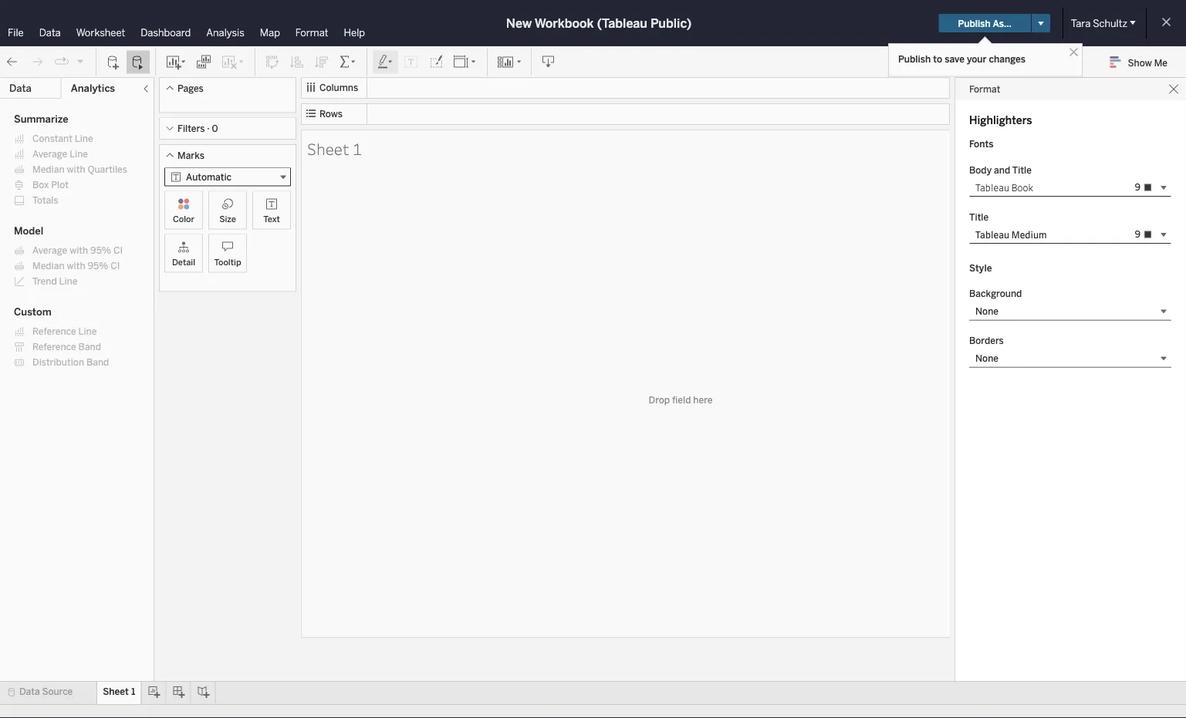 Task type: locate. For each thing, give the bounding box(es) containing it.
1 vertical spatial publish
[[899, 53, 931, 64]]

constant
[[32, 133, 72, 144]]

0
[[212, 123, 218, 134]]

1 horizontal spatial sheet 1
[[307, 138, 362, 159]]

highlight image
[[377, 54, 394, 70]]

trend
[[32, 276, 57, 287]]

1 vertical spatial sheet
[[103, 687, 129, 698]]

0 vertical spatial average
[[32, 149, 67, 160]]

with for average with 95% ci
[[70, 245, 88, 256]]

rows
[[320, 108, 343, 120]]

0 vertical spatial band
[[78, 342, 101, 353]]

0 vertical spatial ci
[[113, 245, 123, 256]]

1 vertical spatial data
[[9, 82, 32, 95]]

0 vertical spatial with
[[67, 164, 85, 175]]

band
[[78, 342, 101, 353], [86, 357, 109, 368]]

0 vertical spatial publish
[[958, 18, 991, 29]]

reference
[[32, 326, 76, 337], [32, 342, 76, 353]]

totals
[[32, 195, 58, 206]]

0 vertical spatial title
[[1013, 164, 1032, 176]]

1 vertical spatial 1
[[131, 687, 135, 698]]

style
[[970, 262, 992, 274]]

average line
[[32, 149, 88, 160]]

2 vertical spatial with
[[67, 261, 85, 272]]

body
[[970, 164, 992, 176]]

1 vertical spatial title
[[970, 211, 989, 223]]

0 vertical spatial 1
[[353, 138, 362, 159]]

sheet right source
[[103, 687, 129, 698]]

with
[[67, 164, 85, 175], [70, 245, 88, 256], [67, 261, 85, 272]]

title down body
[[970, 211, 989, 223]]

95%
[[90, 245, 111, 256], [88, 261, 108, 272]]

0 horizontal spatial replay animation image
[[54, 54, 69, 70]]

changes
[[989, 53, 1026, 64]]

0 horizontal spatial 1
[[131, 687, 135, 698]]

line up reference band
[[78, 326, 97, 337]]

reference up reference band
[[32, 326, 76, 337]]

resume auto updates image
[[130, 54, 146, 70]]

save
[[945, 53, 965, 64]]

0 vertical spatial reference
[[32, 326, 76, 337]]

distribution
[[32, 357, 84, 368]]

1 vertical spatial 95%
[[88, 261, 108, 272]]

size
[[219, 214, 236, 224]]

0 vertical spatial 95%
[[90, 245, 111, 256]]

average
[[32, 149, 67, 160], [32, 245, 67, 256]]

publish left as...
[[958, 18, 991, 29]]

ci for median with 95% ci
[[111, 261, 120, 272]]

95% up median with 95% ci
[[90, 245, 111, 256]]

0 horizontal spatial sheet
[[103, 687, 129, 698]]

collapse image
[[141, 84, 151, 93]]

95% for median with 95% ci
[[88, 261, 108, 272]]

band for reference band
[[78, 342, 101, 353]]

sort descending image
[[314, 54, 330, 70]]

median with quartiles
[[32, 164, 127, 175]]

format down your
[[970, 84, 1001, 95]]

body and title
[[970, 164, 1032, 176]]

0 vertical spatial data
[[39, 26, 61, 39]]

dashboard
[[141, 26, 191, 39]]

drop field here
[[649, 394, 713, 405]]

1 vertical spatial sheet 1
[[103, 687, 135, 698]]

ci
[[113, 245, 123, 256], [111, 261, 120, 272]]

1 right source
[[131, 687, 135, 698]]

data down undo 'image'
[[9, 82, 32, 95]]

data
[[39, 26, 61, 39], [9, 82, 32, 95], [19, 687, 40, 698]]

ci down 'average with 95% ci'
[[111, 261, 120, 272]]

1 median from the top
[[32, 164, 65, 175]]

1 vertical spatial median
[[32, 261, 65, 272]]

sheet 1
[[307, 138, 362, 159], [103, 687, 135, 698]]

background
[[970, 288, 1022, 299]]

reference up distribution
[[32, 342, 76, 353]]

sheet 1 down rows
[[307, 138, 362, 159]]

totals image
[[339, 54, 357, 70]]

1 horizontal spatial format
[[970, 84, 1001, 95]]

data up redo image
[[39, 26, 61, 39]]

replay animation image
[[54, 54, 69, 70], [76, 57, 85, 66]]

1 vertical spatial ci
[[111, 261, 120, 272]]

clear sheet image
[[221, 54, 245, 70]]

average down the model
[[32, 245, 67, 256]]

average down constant
[[32, 149, 67, 160]]

download image
[[541, 54, 557, 70]]

0 vertical spatial median
[[32, 164, 65, 175]]

2 median from the top
[[32, 261, 65, 272]]

with up median with 95% ci
[[70, 245, 88, 256]]

worksheet
[[76, 26, 125, 39]]

publish
[[958, 18, 991, 29], [899, 53, 931, 64]]

band for distribution band
[[86, 357, 109, 368]]

schultz
[[1093, 17, 1128, 29]]

columns
[[320, 82, 358, 93]]

reference for reference band
[[32, 342, 76, 353]]

summarize
[[14, 113, 68, 125]]

publish left to
[[899, 53, 931, 64]]

2 reference from the top
[[32, 342, 76, 353]]

median for median with 95% ci
[[32, 261, 65, 272]]

duplicate image
[[196, 54, 212, 70]]

1 vertical spatial reference
[[32, 342, 76, 353]]

0 vertical spatial format
[[296, 26, 329, 39]]

0 horizontal spatial title
[[970, 211, 989, 223]]

1 vertical spatial with
[[70, 245, 88, 256]]

borders
[[970, 335, 1004, 347]]

1
[[353, 138, 362, 159], [131, 687, 135, 698]]

1 horizontal spatial publish
[[958, 18, 991, 29]]

band down reference band
[[86, 357, 109, 368]]

sheet 1 right source
[[103, 687, 135, 698]]

title right the and
[[1013, 164, 1032, 176]]

line
[[75, 133, 93, 144], [70, 149, 88, 160], [59, 276, 78, 287], [78, 326, 97, 337]]

format workbook image
[[428, 54, 444, 70]]

show labels image
[[404, 54, 419, 70]]

trend line
[[32, 276, 78, 287]]

1 vertical spatial format
[[970, 84, 1001, 95]]

0 horizontal spatial format
[[296, 26, 329, 39]]

replay animation image right redo image
[[54, 54, 69, 70]]

0 horizontal spatial publish
[[899, 53, 931, 64]]

box
[[32, 179, 49, 191]]

median up box plot
[[32, 164, 65, 175]]

help
[[344, 26, 365, 39]]

file
[[8, 26, 24, 39]]

sheet
[[307, 138, 349, 159], [103, 687, 129, 698]]

sheet down rows
[[307, 138, 349, 159]]

1 average from the top
[[32, 149, 67, 160]]

median
[[32, 164, 65, 175], [32, 261, 65, 272]]

with down 'average with 95% ci'
[[67, 261, 85, 272]]

line up median with quartiles at the top of the page
[[70, 149, 88, 160]]

ci for average with 95% ci
[[113, 245, 123, 256]]

detail
[[172, 257, 195, 267]]

1 reference from the top
[[32, 326, 76, 337]]

with down average line
[[67, 164, 85, 175]]

line up average line
[[75, 133, 93, 144]]

replay animation image up the analytics
[[76, 57, 85, 66]]

1 down columns
[[353, 138, 362, 159]]

swap rows and columns image
[[265, 54, 280, 70]]

field
[[672, 394, 691, 405]]

1 horizontal spatial sheet
[[307, 138, 349, 159]]

new
[[506, 16, 532, 30]]

close image
[[1067, 45, 1082, 59]]

reference band
[[32, 342, 101, 353]]

data left source
[[19, 687, 40, 698]]

line down median with 95% ci
[[59, 276, 78, 287]]

publish inside button
[[958, 18, 991, 29]]

quartiles
[[88, 164, 127, 175]]

2 average from the top
[[32, 245, 67, 256]]

new workbook (tableau public)
[[506, 16, 692, 30]]

average with 95% ci
[[32, 245, 123, 256]]

show
[[1128, 57, 1152, 68]]

2 vertical spatial data
[[19, 687, 40, 698]]

format
[[296, 26, 329, 39], [970, 84, 1001, 95]]

1 vertical spatial band
[[86, 357, 109, 368]]

reference for reference line
[[32, 326, 76, 337]]

and
[[994, 164, 1011, 176]]

source
[[42, 687, 73, 698]]

title
[[1013, 164, 1032, 176], [970, 211, 989, 223]]

public)
[[651, 16, 692, 30]]

95% down 'average with 95% ci'
[[88, 261, 108, 272]]

median up trend
[[32, 261, 65, 272]]

1 vertical spatial average
[[32, 245, 67, 256]]

ci up median with 95% ci
[[113, 245, 123, 256]]

·
[[207, 123, 210, 134]]

band up distribution band
[[78, 342, 101, 353]]

filters · 0
[[178, 123, 218, 134]]

format up sort descending icon
[[296, 26, 329, 39]]



Task type: vqa. For each thing, say whether or not it's contained in the screenshot.
topmost "Average"
yes



Task type: describe. For each thing, give the bounding box(es) containing it.
95% for average with 95% ci
[[90, 245, 111, 256]]

undo image
[[5, 54, 20, 70]]

distribution band
[[32, 357, 109, 368]]

data source
[[19, 687, 73, 698]]

0 horizontal spatial sheet 1
[[103, 687, 135, 698]]

average for average line
[[32, 149, 67, 160]]

new worksheet image
[[165, 54, 187, 70]]

show me
[[1128, 57, 1168, 68]]

tara schultz
[[1071, 17, 1128, 29]]

line for reference line
[[78, 326, 97, 337]]

publish as...
[[958, 18, 1012, 29]]

map
[[260, 26, 280, 39]]

text
[[263, 214, 280, 224]]

color
[[173, 214, 195, 224]]

here
[[693, 394, 713, 405]]

pages
[[178, 83, 204, 94]]

plot
[[51, 179, 69, 191]]

show/hide cards image
[[497, 54, 522, 70]]

drop
[[649, 394, 670, 405]]

constant line
[[32, 133, 93, 144]]

average for average with 95% ci
[[32, 245, 67, 256]]

me
[[1155, 57, 1168, 68]]

with for median with 95% ci
[[67, 261, 85, 272]]

marks
[[178, 150, 204, 161]]

highlighters
[[970, 114, 1033, 127]]

your
[[967, 53, 987, 64]]

redo image
[[29, 54, 45, 70]]

reference line
[[32, 326, 97, 337]]

analysis
[[206, 26, 244, 39]]

as...
[[993, 18, 1012, 29]]

median for median with quartiles
[[32, 164, 65, 175]]

custom
[[14, 306, 52, 318]]

line for constant line
[[75, 133, 93, 144]]

line for average line
[[70, 149, 88, 160]]

with for median with quartiles
[[67, 164, 85, 175]]

sort ascending image
[[289, 54, 305, 70]]

tara
[[1071, 17, 1091, 29]]

0 vertical spatial sheet 1
[[307, 138, 362, 159]]

publish as... button
[[939, 14, 1031, 32]]

median with 95% ci
[[32, 261, 120, 272]]

line for trend line
[[59, 276, 78, 287]]

box plot
[[32, 179, 69, 191]]

show me button
[[1104, 50, 1182, 74]]

1 horizontal spatial title
[[1013, 164, 1032, 176]]

workbook
[[535, 16, 594, 30]]

filters
[[178, 123, 205, 134]]

new data source image
[[106, 54, 121, 70]]

1 horizontal spatial replay animation image
[[76, 57, 85, 66]]

publish for publish to save your changes
[[899, 53, 931, 64]]

1 horizontal spatial 1
[[353, 138, 362, 159]]

fit image
[[453, 54, 478, 70]]

analytics
[[71, 82, 115, 95]]

to
[[934, 53, 943, 64]]

fonts
[[970, 138, 994, 150]]

model
[[14, 225, 43, 237]]

publish for publish as...
[[958, 18, 991, 29]]

tooltip
[[214, 257, 241, 267]]

publish to save your changes
[[899, 53, 1026, 64]]

0 vertical spatial sheet
[[307, 138, 349, 159]]

(tableau
[[597, 16, 648, 30]]



